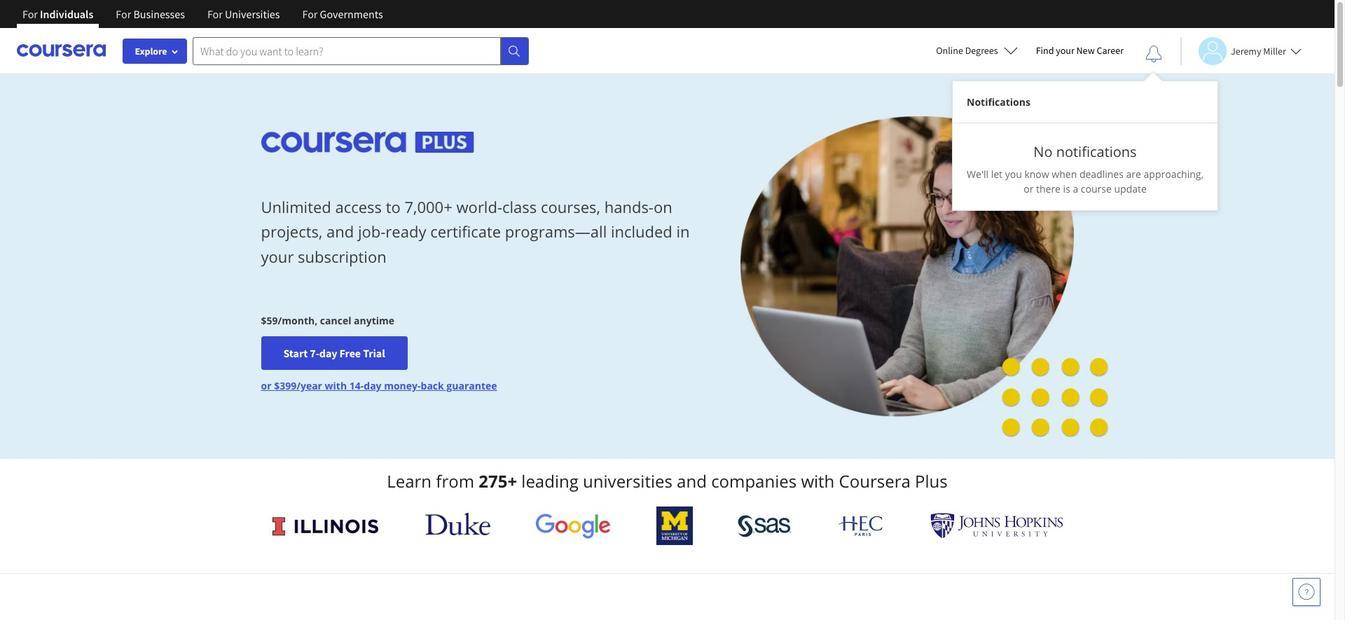 Task type: describe. For each thing, give the bounding box(es) containing it.
explore
[[135, 45, 167, 57]]

or $399 /year with 14-day money-back guarantee
[[261, 379, 497, 393]]

update
[[1115, 182, 1147, 196]]

university of illinois at urbana-champaign image
[[271, 515, 381, 537]]

for businesses
[[116, 7, 185, 21]]

notifications no notifications we'll let you know when deadlines are approaching, or there is a course update
[[967, 95, 1204, 196]]

miller
[[1264, 44, 1286, 57]]

class
[[502, 196, 537, 217]]

banner navigation
[[11, 0, 394, 39]]

johns hopkins university image
[[931, 513, 1064, 539]]

certificate
[[430, 221, 501, 242]]

1 horizontal spatial and
[[677, 470, 707, 493]]

degrees
[[965, 44, 998, 57]]

hec paris image
[[837, 512, 886, 540]]

universities
[[583, 470, 673, 493]]

guarantee
[[447, 379, 497, 393]]

What do you want to learn? text field
[[193, 37, 501, 65]]

/month,
[[278, 314, 318, 327]]

world-
[[457, 196, 502, 217]]

1 vertical spatial with
[[801, 470, 835, 493]]

for for universities
[[207, 7, 223, 21]]

for universities
[[207, 7, 280, 21]]

subscription
[[298, 246, 387, 267]]

individuals
[[40, 7, 93, 21]]

a
[[1073, 182, 1079, 196]]

trial
[[363, 346, 385, 360]]

for for individuals
[[22, 7, 38, 21]]

coursera plus image
[[261, 132, 475, 153]]

0 horizontal spatial with
[[325, 379, 347, 393]]

included
[[611, 221, 673, 242]]

deadlines
[[1080, 167, 1124, 181]]

duke university image
[[426, 513, 491, 535]]

are
[[1126, 167, 1141, 181]]

7-
[[310, 346, 319, 360]]

unlimited access to 7,000+ world-class courses, hands-on projects, and job-ready certificate programs—all included in your subscription
[[261, 196, 690, 267]]

start
[[283, 346, 308, 360]]

courses,
[[541, 196, 601, 217]]

new
[[1077, 44, 1095, 57]]

cancel
[[320, 314, 351, 327]]

know
[[1025, 167, 1050, 181]]

$59
[[261, 314, 278, 327]]

hide notifications image
[[1146, 46, 1163, 62]]

from
[[436, 470, 474, 493]]

learn from 275+ leading universities and companies with coursera plus
[[387, 470, 948, 493]]

jeremy miller
[[1231, 44, 1286, 57]]

back
[[421, 379, 444, 393]]

anytime
[[354, 314, 395, 327]]

$59 /month, cancel anytime
[[261, 314, 395, 327]]

free
[[340, 346, 361, 360]]

jeremy
[[1231, 44, 1262, 57]]

hands-
[[605, 196, 654, 217]]

or inside notifications no notifications we'll let you know when deadlines are approaching, or there is a course update
[[1024, 182, 1034, 196]]

day inside the start 7-day free trial button
[[319, 346, 337, 360]]

jeremy miller button
[[1181, 37, 1302, 65]]

for for governments
[[302, 7, 318, 21]]

when
[[1052, 167, 1077, 181]]

/year
[[297, 379, 322, 393]]

your inside unlimited access to 7,000+ world-class courses, hands-on projects, and job-ready certificate programs—all included in your subscription
[[261, 246, 294, 267]]

online degrees button
[[925, 35, 1029, 66]]

there
[[1036, 182, 1061, 196]]

for governments
[[302, 7, 383, 21]]



Task type: locate. For each thing, give the bounding box(es) containing it.
approaching,
[[1144, 167, 1204, 181]]

with left coursera
[[801, 470, 835, 493]]

0 vertical spatial with
[[325, 379, 347, 393]]

find your new career link
[[1029, 42, 1131, 60]]

1 for from the left
[[22, 7, 38, 21]]

for
[[22, 7, 38, 21], [116, 7, 131, 21], [207, 7, 223, 21], [302, 7, 318, 21]]

your right find at the top of page
[[1056, 44, 1075, 57]]

coursera image
[[17, 39, 106, 62]]

1 vertical spatial or
[[261, 379, 272, 393]]

google image
[[536, 513, 611, 539]]

for left governments
[[302, 7, 318, 21]]

ready
[[386, 221, 426, 242]]

or left $399
[[261, 379, 272, 393]]

3 for from the left
[[207, 7, 223, 21]]

to
[[386, 196, 401, 217]]

you
[[1005, 167, 1022, 181]]

online degrees
[[936, 44, 998, 57]]

0 vertical spatial or
[[1024, 182, 1034, 196]]

leading
[[522, 470, 579, 493]]

4 for from the left
[[302, 7, 318, 21]]

sas image
[[738, 515, 792, 537]]

let
[[991, 167, 1003, 181]]

or down know
[[1024, 182, 1034, 196]]

7,000+
[[405, 196, 453, 217]]

access
[[335, 196, 382, 217]]

1 vertical spatial day
[[364, 379, 382, 393]]

for left individuals
[[22, 7, 38, 21]]

no
[[1034, 142, 1053, 161]]

or
[[1024, 182, 1034, 196], [261, 379, 272, 393]]

explore button
[[123, 39, 187, 64]]

2 for from the left
[[116, 7, 131, 21]]

find
[[1036, 44, 1054, 57]]

unlimited
[[261, 196, 331, 217]]

online
[[936, 44, 963, 57]]

and up university of michigan "image"
[[677, 470, 707, 493]]

plus
[[915, 470, 948, 493]]

0 horizontal spatial and
[[327, 221, 354, 242]]

university of michigan image
[[656, 507, 693, 545]]

day left money-
[[364, 379, 382, 393]]

0 vertical spatial your
[[1056, 44, 1075, 57]]

14-
[[350, 379, 364, 393]]

notifications
[[967, 95, 1031, 109]]

1 horizontal spatial or
[[1024, 182, 1034, 196]]

for left universities
[[207, 7, 223, 21]]

help center image
[[1299, 584, 1315, 601]]

$399
[[274, 379, 297, 393]]

start 7-day free trial
[[283, 346, 385, 360]]

0 horizontal spatial day
[[319, 346, 337, 360]]

on
[[654, 196, 673, 217]]

companies
[[711, 470, 797, 493]]

for left businesses
[[116, 7, 131, 21]]

job-
[[358, 221, 386, 242]]

find your new career
[[1036, 44, 1124, 57]]

career
[[1097, 44, 1124, 57]]

and
[[327, 221, 354, 242], [677, 470, 707, 493]]

start 7-day free trial button
[[261, 337, 408, 370]]

projects,
[[261, 221, 323, 242]]

day left free
[[319, 346, 337, 360]]

for individuals
[[22, 7, 93, 21]]

1 vertical spatial and
[[677, 470, 707, 493]]

your down projects,
[[261, 246, 294, 267]]

1 horizontal spatial day
[[364, 379, 382, 393]]

programs—all
[[505, 221, 607, 242]]

learn
[[387, 470, 432, 493]]

0 vertical spatial and
[[327, 221, 354, 242]]

0 horizontal spatial your
[[261, 246, 294, 267]]

money-
[[384, 379, 421, 393]]

in
[[677, 221, 690, 242]]

coursera
[[839, 470, 911, 493]]

1 horizontal spatial with
[[801, 470, 835, 493]]

1 horizontal spatial your
[[1056, 44, 1075, 57]]

1 vertical spatial your
[[261, 246, 294, 267]]

0 vertical spatial day
[[319, 346, 337, 360]]

course
[[1081, 182, 1112, 196]]

day
[[319, 346, 337, 360], [364, 379, 382, 393]]

and up subscription
[[327, 221, 354, 242]]

None search field
[[193, 37, 529, 65]]

notifications
[[1057, 142, 1137, 161]]

with left "14-"
[[325, 379, 347, 393]]

with
[[325, 379, 347, 393], [801, 470, 835, 493]]

for for businesses
[[116, 7, 131, 21]]

0 horizontal spatial or
[[261, 379, 272, 393]]

and inside unlimited access to 7,000+ world-class courses, hands-on projects, and job-ready certificate programs—all included in your subscription
[[327, 221, 354, 242]]

275+
[[479, 470, 517, 493]]

universities
[[225, 7, 280, 21]]

is
[[1063, 182, 1071, 196]]

we'll
[[967, 167, 989, 181]]

your
[[1056, 44, 1075, 57], [261, 246, 294, 267]]

governments
[[320, 7, 383, 21]]

businesses
[[133, 7, 185, 21]]



Task type: vqa. For each thing, say whether or not it's contained in the screenshot.
degree
no



